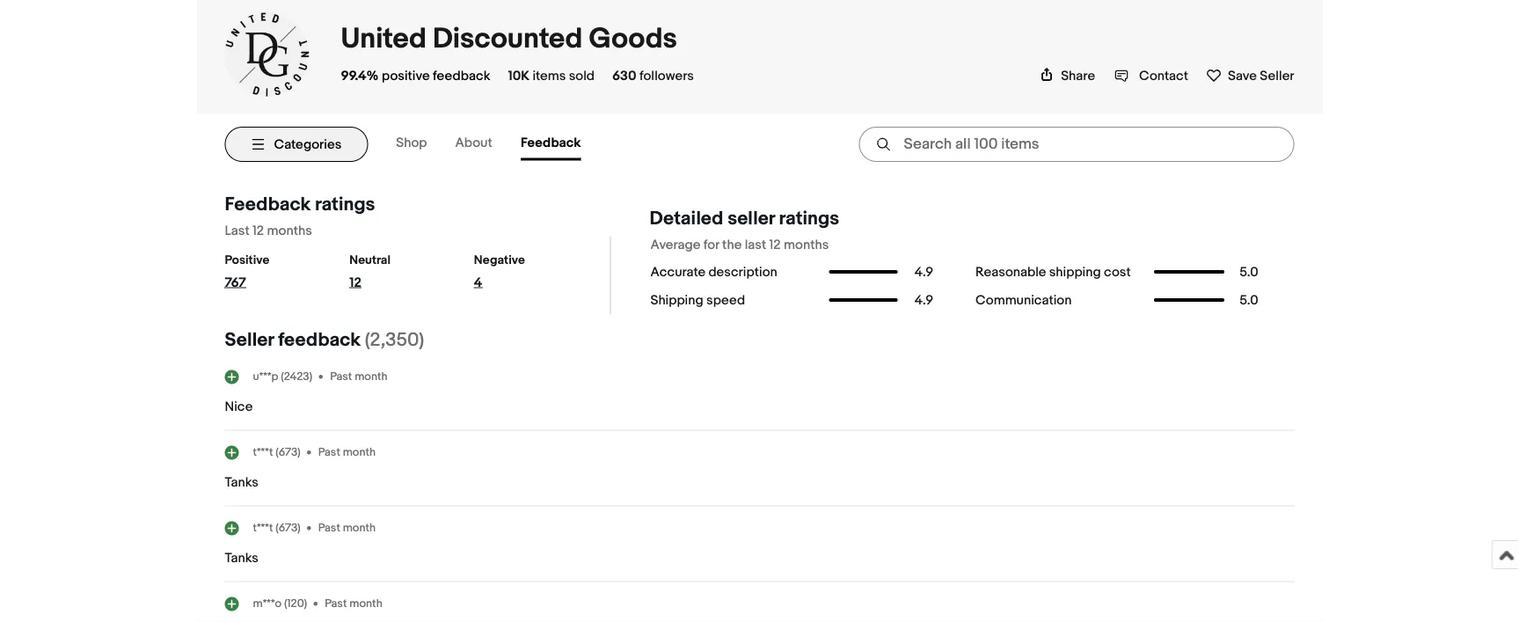 Task type: vqa. For each thing, say whether or not it's contained in the screenshot.
USED
no



Task type: describe. For each thing, give the bounding box(es) containing it.
1 horizontal spatial ratings
[[779, 207, 840, 230]]

goods
[[589, 22, 677, 56]]

accurate
[[651, 264, 706, 280]]

1 tanks from the top
[[225, 475, 259, 491]]

u***p (2423)
[[253, 370, 313, 384]]

99.4% positive feedback
[[341, 68, 491, 84]]

last
[[225, 223, 250, 238]]

share
[[1061, 68, 1096, 84]]

accurate description
[[651, 264, 778, 280]]

united discounted goods link
[[341, 22, 677, 56]]

767 link
[[225, 275, 305, 297]]

nice
[[225, 399, 253, 415]]

10k
[[508, 68, 530, 84]]

2 (673) from the top
[[276, 521, 301, 535]]

months inside feedback ratings last 12 months
[[267, 223, 312, 238]]

positive
[[225, 253, 270, 267]]

(2423)
[[281, 370, 313, 384]]

u***p
[[253, 370, 278, 384]]

categories
[[274, 136, 342, 152]]

speed
[[707, 292, 745, 308]]

0 horizontal spatial feedback
[[278, 329, 361, 352]]

positive 767
[[225, 253, 270, 290]]

reasonable
[[976, 264, 1047, 280]]

630 followers
[[612, 68, 694, 84]]

about
[[455, 135, 492, 151]]

1 (673) from the top
[[276, 446, 301, 459]]

negative
[[474, 253, 525, 267]]

seller feedback (2,350)
[[225, 329, 424, 352]]

shipping
[[651, 292, 704, 308]]

seller
[[728, 207, 775, 230]]

followers
[[640, 68, 694, 84]]

share button
[[1040, 68, 1096, 84]]

(120)
[[284, 597, 307, 611]]

10k items sold
[[508, 68, 595, 84]]

0 horizontal spatial seller
[[225, 329, 274, 352]]

average
[[651, 237, 701, 253]]

united discounted goods image
[[225, 13, 309, 96]]

cost
[[1104, 264, 1131, 280]]

shop
[[396, 135, 427, 151]]

contact
[[1140, 68, 1189, 84]]

ratings inside feedback ratings last 12 months
[[315, 193, 375, 216]]

for
[[704, 237, 720, 253]]

1 horizontal spatial months
[[784, 237, 829, 253]]

(2,350)
[[365, 329, 424, 352]]

12 inside neutral 12
[[349, 275, 362, 290]]

m***o
[[253, 597, 282, 611]]

99.4%
[[341, 68, 379, 84]]

shipping speed
[[651, 292, 745, 308]]

767
[[225, 275, 246, 290]]

feedback ratings last 12 months
[[225, 193, 375, 238]]

save
[[1228, 68, 1257, 84]]



Task type: locate. For each thing, give the bounding box(es) containing it.
4 link
[[474, 275, 555, 297]]

communication
[[976, 292, 1072, 308]]

save seller
[[1228, 68, 1295, 84]]

0 vertical spatial feedback
[[521, 135, 581, 151]]

1 vertical spatial 4.9
[[915, 292, 934, 308]]

months up the positive
[[267, 223, 312, 238]]

m***o (120)
[[253, 597, 307, 611]]

0 horizontal spatial ratings
[[315, 193, 375, 216]]

tab list containing shop
[[396, 128, 609, 161]]

feedback right positive
[[433, 68, 491, 84]]

(673)
[[276, 446, 301, 459], [276, 521, 301, 535]]

12 inside feedback ratings last 12 months
[[253, 223, 264, 238]]

negative 4
[[474, 253, 525, 290]]

1 vertical spatial seller
[[225, 329, 274, 352]]

contact link
[[1115, 68, 1189, 84]]

seller right save
[[1260, 68, 1295, 84]]

4
[[474, 275, 483, 290]]

2 t***t from the top
[[253, 521, 273, 535]]

0 horizontal spatial months
[[267, 223, 312, 238]]

Search all 100 items field
[[859, 127, 1295, 162]]

2 tanks from the top
[[225, 550, 259, 566]]

2 5.0 from the top
[[1240, 292, 1259, 308]]

neutral 12
[[349, 253, 391, 290]]

neutral
[[349, 253, 391, 267]]

12 link
[[349, 275, 430, 297]]

ratings
[[315, 193, 375, 216], [779, 207, 840, 230]]

past
[[330, 370, 352, 384], [318, 446, 340, 459], [318, 521, 340, 535], [325, 597, 347, 611]]

0 vertical spatial tanks
[[225, 475, 259, 491]]

2 horizontal spatial 12
[[770, 237, 781, 253]]

0 vertical spatial t***t (673)
[[253, 446, 301, 459]]

t***t (673) up m***o (120)
[[253, 521, 301, 535]]

tanks down nice at the bottom of page
[[225, 475, 259, 491]]

1 t***t from the top
[[253, 446, 273, 459]]

sold
[[569, 68, 595, 84]]

feedback
[[433, 68, 491, 84], [278, 329, 361, 352]]

seller
[[1260, 68, 1295, 84], [225, 329, 274, 352]]

1 vertical spatial tanks
[[225, 550, 259, 566]]

feedback down 10k items sold at the left top of the page
[[521, 135, 581, 151]]

shipping
[[1050, 264, 1101, 280]]

630
[[612, 68, 637, 84]]

month
[[355, 370, 388, 384], [343, 446, 376, 459], [343, 521, 376, 535], [350, 597, 383, 611]]

t***t
[[253, 446, 273, 459], [253, 521, 273, 535]]

(673) down u***p (2423)
[[276, 446, 301, 459]]

1 vertical spatial t***t (673)
[[253, 521, 301, 535]]

description
[[709, 264, 778, 280]]

united
[[341, 22, 427, 56]]

detailed seller ratings
[[650, 207, 840, 230]]

positive
[[382, 68, 430, 84]]

the
[[723, 237, 742, 253]]

save seller button
[[1206, 64, 1295, 84]]

1 5.0 from the top
[[1240, 264, 1259, 280]]

t***t (673)
[[253, 446, 301, 459], [253, 521, 301, 535]]

2 4.9 from the top
[[915, 292, 934, 308]]

4.9 for shipping speed
[[915, 292, 934, 308]]

0 vertical spatial seller
[[1260, 68, 1295, 84]]

seller inside 'save seller' button
[[1260, 68, 1295, 84]]

0 horizontal spatial feedback
[[225, 193, 311, 216]]

feedback inside feedback ratings last 12 months
[[225, 193, 311, 216]]

5.0 for reasonable shipping cost
[[1240, 264, 1259, 280]]

reasonable shipping cost
[[976, 264, 1131, 280]]

categories button
[[225, 127, 368, 162]]

feedback for feedback
[[521, 135, 581, 151]]

1 horizontal spatial feedback
[[433, 68, 491, 84]]

detailed
[[650, 207, 724, 230]]

past month
[[330, 370, 388, 384], [318, 446, 376, 459], [318, 521, 376, 535], [325, 597, 383, 611]]

4.9 for accurate description
[[915, 264, 934, 280]]

0 vertical spatial (673)
[[276, 446, 301, 459]]

tab list
[[396, 128, 609, 161]]

1 horizontal spatial 12
[[349, 275, 362, 290]]

1 vertical spatial 5.0
[[1240, 292, 1259, 308]]

5.0
[[1240, 264, 1259, 280], [1240, 292, 1259, 308]]

items
[[533, 68, 566, 84]]

(673) up (120)
[[276, 521, 301, 535]]

average for the last 12 months
[[651, 237, 829, 253]]

0 vertical spatial t***t
[[253, 446, 273, 459]]

1 vertical spatial t***t
[[253, 521, 273, 535]]

ratings up neutral
[[315, 193, 375, 216]]

1 t***t (673) from the top
[[253, 446, 301, 459]]

t***t up m***o
[[253, 521, 273, 535]]

united discounted goods
[[341, 22, 677, 56]]

feedback up (2423)
[[278, 329, 361, 352]]

4.9
[[915, 264, 934, 280], [915, 292, 934, 308]]

t***t down u***p
[[253, 446, 273, 459]]

0 vertical spatial 5.0
[[1240, 264, 1259, 280]]

1 4.9 from the top
[[915, 264, 934, 280]]

1 horizontal spatial seller
[[1260, 68, 1295, 84]]

ratings right seller
[[779, 207, 840, 230]]

discounted
[[433, 22, 583, 56]]

1 vertical spatial feedback
[[225, 193, 311, 216]]

2 t***t (673) from the top
[[253, 521, 301, 535]]

seller up u***p
[[225, 329, 274, 352]]

tanks up m***o
[[225, 550, 259, 566]]

1 horizontal spatial feedback
[[521, 135, 581, 151]]

1 vertical spatial feedback
[[278, 329, 361, 352]]

feedback for feedback ratings last 12 months
[[225, 193, 311, 216]]

last
[[745, 237, 767, 253]]

feedback
[[521, 135, 581, 151], [225, 193, 311, 216]]

0 vertical spatial 4.9
[[915, 264, 934, 280]]

months right last
[[784, 237, 829, 253]]

1 vertical spatial (673)
[[276, 521, 301, 535]]

t***t (673) down u***p (2423)
[[253, 446, 301, 459]]

0 vertical spatial feedback
[[433, 68, 491, 84]]

feedback up last
[[225, 193, 311, 216]]

5.0 for communication
[[1240, 292, 1259, 308]]

months
[[267, 223, 312, 238], [784, 237, 829, 253]]

12
[[253, 223, 264, 238], [770, 237, 781, 253], [349, 275, 362, 290]]

tanks
[[225, 475, 259, 491], [225, 550, 259, 566]]

0 horizontal spatial 12
[[253, 223, 264, 238]]



